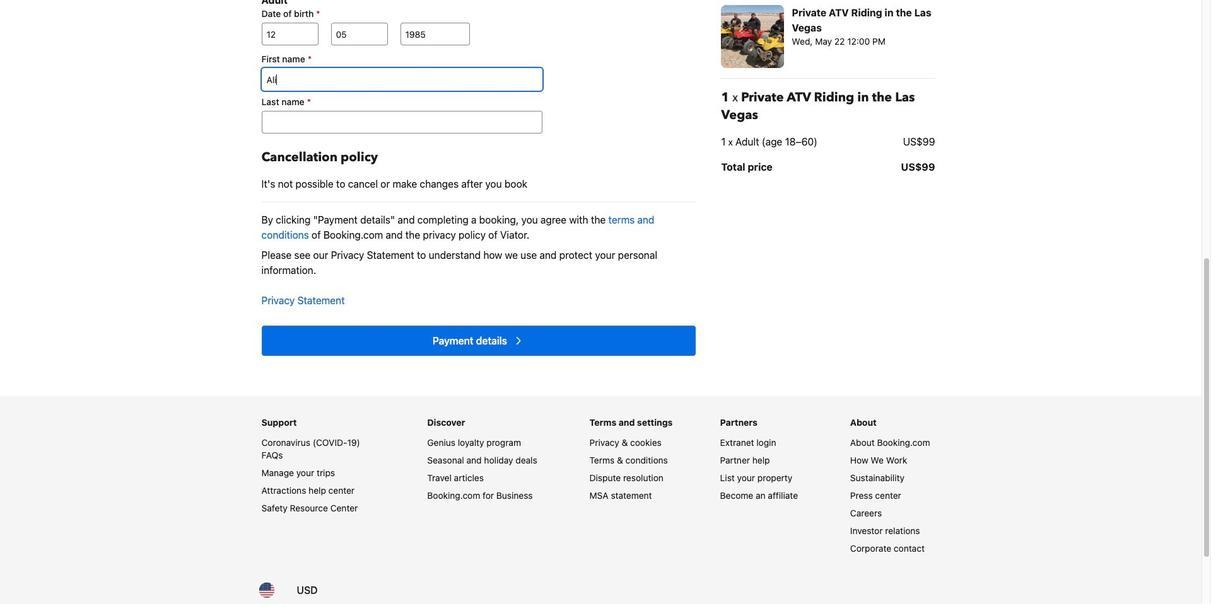 Task type: describe. For each thing, give the bounding box(es) containing it.
dd field
[[261, 23, 318, 45]]

mm field
[[331, 23, 388, 45]]

YYYY field
[[400, 23, 470, 45]]



Task type: vqa. For each thing, say whether or not it's contained in the screenshot.
mm field
yes



Task type: locate. For each thing, give the bounding box(es) containing it.
None field
[[261, 68, 542, 91], [261, 111, 542, 134], [261, 68, 542, 91], [261, 111, 542, 134]]



